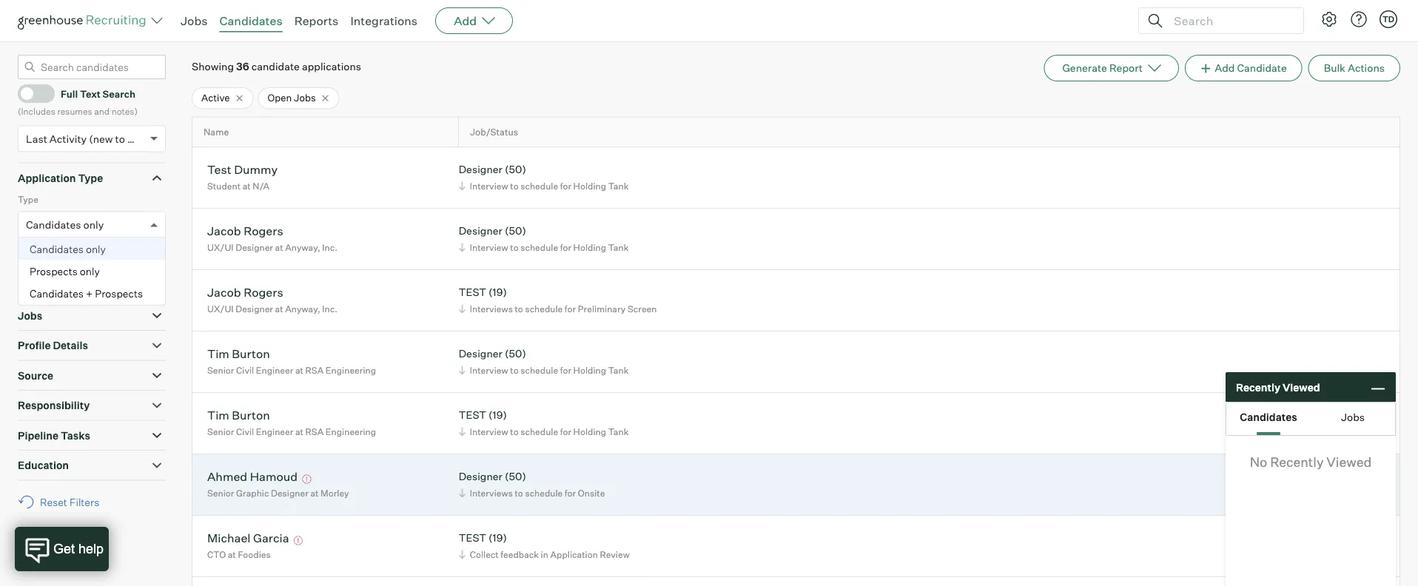 Task type: vqa. For each thing, say whether or not it's contained in the screenshot.
Tim Burton link to the top
yes



Task type: describe. For each thing, give the bounding box(es) containing it.
1 horizontal spatial type
[[78, 172, 103, 184]]

last activity (new to old)
[[26, 132, 146, 145]]

type element
[[18, 193, 166, 306]]

report
[[1110, 62, 1143, 75]]

exclude
[[36, 251, 72, 263]]

tim for test (19)
[[207, 408, 229, 422]]

36
[[236, 60, 249, 73]]

to inside test (19) interviews to schedule for preliminary screen
[[515, 303, 523, 314]]

engineering for test (19)
[[326, 426, 376, 437]]

(new
[[89, 132, 113, 145]]

ux/ui for test (19)
[[207, 303, 234, 314]]

interviews for test
[[470, 303, 513, 314]]

(19) inside test (19) collect feedback in application review
[[489, 532, 507, 545]]

review
[[600, 549, 630, 560]]

education
[[18, 459, 69, 472]]

active
[[201, 92, 230, 104]]

migrated
[[74, 251, 114, 263]]

jobs up the no recently viewed
[[1341, 411, 1365, 424]]

holding for tim burton
[[573, 426, 606, 437]]

3 senior from the top
[[207, 488, 234, 499]]

for for interviews to schedule for onsite link
[[565, 488, 576, 499]]

for for designer's jacob rogers link's interview to schedule for holding tank link
[[560, 242, 572, 253]]

generate report
[[1063, 62, 1143, 75]]

(50) for student at n/a
[[505, 163, 526, 176]]

showing
[[192, 60, 234, 73]]

candidates down recently viewed
[[1240, 411, 1298, 424]]

add for add
[[454, 13, 477, 28]]

jobs up showing
[[181, 13, 208, 28]]

tank for tim burton
[[608, 426, 629, 437]]

notes)
[[112, 106, 138, 117]]

jobs link
[[181, 13, 208, 28]]

schedule for interviews to schedule for preliminary screen link
[[525, 303, 563, 314]]

rsa for test (19)
[[305, 426, 324, 437]]

schedule for designer's jacob rogers link's interview to schedule for holding tank link
[[521, 242, 558, 253]]

on
[[83, 277, 94, 289]]

tim burton link for designer (50)
[[207, 346, 270, 363]]

jobs down candidates
[[111, 277, 132, 289]]

for for interviews to schedule for preliminary screen link
[[565, 303, 576, 314]]

text
[[80, 88, 101, 100]]

jacob rogers link for designer
[[207, 223, 283, 240]]

applications
[[302, 60, 361, 73]]

foodies
[[238, 549, 271, 560]]

morley
[[321, 488, 349, 499]]

bulk actions link
[[1309, 55, 1401, 82]]

source
[[18, 369, 53, 382]]

td button
[[1380, 10, 1398, 28]]

pipeline
[[18, 429, 59, 442]]

Search candidates field
[[18, 55, 166, 79]]

reports
[[294, 13, 339, 28]]

candidates up 36
[[220, 13, 283, 28]]

generate report button
[[1044, 55, 1179, 82]]

last
[[26, 132, 47, 145]]

bulk
[[1324, 62, 1346, 75]]

preliminary
[[578, 303, 626, 314]]

michael garcia
[[207, 531, 289, 545]]

ahmed hamoud link
[[207, 469, 298, 486]]

add button
[[435, 7, 513, 34]]

candidates for the bottom candidates only 'option'
[[30, 243, 84, 256]]

to inside designer (50) interviews to schedule for onsite
[[515, 488, 523, 499]]

jacob rogers ux/ui designer at anyway, inc. for designer
[[207, 223, 338, 253]]

0 vertical spatial viewed
[[1283, 381, 1320, 394]]

in
[[541, 549, 549, 560]]

collect feedback in application review link
[[457, 548, 634, 562]]

3 tank from the top
[[608, 365, 629, 376]]

rsa for designer (50)
[[305, 365, 324, 376]]

test for tim burton
[[459, 409, 486, 422]]

list box inside type element
[[19, 238, 165, 305]]

candidates link
[[220, 13, 283, 28]]

name
[[204, 126, 229, 138]]

0 vertical spatial candidates only option
[[26, 218, 104, 231]]

1 vertical spatial type
[[18, 194, 38, 205]]

jobs right open
[[294, 92, 316, 104]]

(50) for senior graphic designer at morley
[[505, 470, 526, 483]]

and
[[94, 106, 110, 117]]

open
[[268, 92, 292, 104]]

test (19) interviews to schedule for preliminary screen
[[459, 286, 657, 314]]

add candidate link
[[1185, 55, 1303, 82]]

hamoud
[[250, 469, 298, 484]]

designer (50) interview to schedule for holding tank for dummy
[[459, 163, 629, 192]]

bulk actions
[[1324, 62, 1385, 75]]

+
[[86, 287, 93, 300]]

application type
[[18, 172, 103, 184]]

profile details
[[18, 339, 88, 352]]

designer (50) interviews to schedule for onsite
[[459, 470, 605, 499]]

configure image
[[1321, 10, 1339, 28]]

search
[[103, 88, 135, 100]]

checkmark image
[[24, 88, 36, 98]]

old)
[[127, 132, 146, 145]]

application inside test (19) collect feedback in application review
[[550, 549, 598, 560]]

interviews to schedule for onsite link
[[457, 486, 609, 500]]

collect
[[470, 549, 499, 560]]

add candidate
[[1215, 62, 1287, 75]]

to inside test (19) interview to schedule for holding tank
[[510, 426, 519, 437]]

student
[[207, 180, 241, 192]]

job/status
[[470, 126, 518, 138]]

actions
[[1348, 62, 1385, 75]]

reset filters
[[40, 496, 99, 509]]

(includes
[[18, 106, 55, 117]]

no recently viewed
[[1250, 454, 1372, 470]]

only for the bottom candidates only 'option'
[[86, 243, 106, 256]]

tank for test dummy
[[608, 180, 629, 192]]

candidates
[[116, 251, 164, 263]]

feedback
[[501, 549, 539, 560]]

tim burton senior civil engineer at rsa engineering for test (19)
[[207, 408, 376, 437]]

ahmed hamoud has been in onsite for more than 21 days image
[[300, 475, 314, 484]]

for for interview to schedule for holding tank link related to test dummy link
[[560, 180, 572, 192]]

3 holding from the top
[[573, 365, 606, 376]]

candidates only for the bottom candidates only 'option'
[[30, 243, 106, 256]]

exclude migrated candidates
[[36, 251, 164, 263]]

test inside test (19) collect feedback in application review
[[459, 532, 486, 545]]

1 vertical spatial viewed
[[1327, 454, 1372, 470]]

test dummy student at n/a
[[207, 162, 278, 192]]

ux/ui for designer (50)
[[207, 242, 234, 253]]

(19) for jacob rogers
[[489, 286, 507, 299]]

dummy
[[234, 162, 278, 177]]

Search text field
[[1170, 10, 1290, 31]]

integrations link
[[350, 13, 418, 28]]

ahmed hamoud
[[207, 469, 298, 484]]

profile
[[18, 339, 51, 352]]

tim for designer (50)
[[207, 346, 229, 361]]

senior for test (19)
[[207, 426, 234, 437]]

td
[[1383, 14, 1395, 24]]

inc. for designer (50)
[[322, 242, 338, 253]]

only for prospects only option
[[80, 265, 100, 278]]

resumes
[[57, 106, 92, 117]]

td button
[[1377, 7, 1401, 31]]

designer (50) interview to schedule for holding tank for rogers
[[459, 224, 629, 253]]

tab list containing candidates
[[1227, 403, 1396, 435]]

prospects on no jobs
[[36, 277, 132, 289]]

1 vertical spatial candidates only option
[[19, 238, 165, 260]]

recently viewed
[[1236, 381, 1320, 394]]

garcia
[[253, 531, 289, 545]]

0 vertical spatial recently
[[1236, 381, 1281, 394]]

interview for jacob rogers
[[470, 242, 508, 253]]



Task type: locate. For each thing, give the bounding box(es) containing it.
only down migrated
[[80, 265, 100, 278]]

1 horizontal spatial add
[[1215, 62, 1235, 75]]

1 (50) from the top
[[505, 163, 526, 176]]

1 tim from the top
[[207, 346, 229, 361]]

candidate
[[1237, 62, 1287, 75]]

0 vertical spatial type
[[78, 172, 103, 184]]

1 ux/ui from the top
[[207, 242, 234, 253]]

schedule inside test (19) interviews to schedule for preliminary screen
[[525, 303, 563, 314]]

3 designer (50) interview to schedule for holding tank from the top
[[459, 347, 629, 376]]

2 vertical spatial test
[[459, 532, 486, 545]]

schedule
[[521, 180, 558, 192], [521, 242, 558, 253], [525, 303, 563, 314], [521, 365, 558, 376], [521, 426, 558, 437], [525, 488, 563, 499]]

1 vertical spatial engineer
[[256, 426, 293, 437]]

list box
[[19, 238, 165, 305]]

1 tim burton senior civil engineer at rsa engineering from the top
[[207, 346, 376, 376]]

tim
[[207, 346, 229, 361], [207, 408, 229, 422]]

candidates inside 'option'
[[30, 243, 84, 256]]

2 tim burton link from the top
[[207, 408, 270, 425]]

anyway, for designer
[[285, 242, 320, 253]]

viewed
[[1283, 381, 1320, 394], [1327, 454, 1372, 470]]

1 tank from the top
[[608, 180, 629, 192]]

1 engineer from the top
[[256, 365, 293, 376]]

inc.
[[322, 242, 338, 253], [322, 303, 338, 314]]

rogers for designer
[[244, 223, 283, 238]]

application
[[18, 172, 76, 184], [550, 549, 598, 560]]

holding
[[573, 180, 606, 192], [573, 242, 606, 253], [573, 365, 606, 376], [573, 426, 606, 437]]

responsibility
[[18, 399, 90, 412]]

1 tim burton link from the top
[[207, 346, 270, 363]]

1 vertical spatial jacob rogers link
[[207, 285, 283, 302]]

candidates for the candidates + prospects option
[[30, 287, 84, 300]]

0 vertical spatial jacob rogers ux/ui designer at anyway, inc.
[[207, 223, 338, 253]]

rogers for test
[[244, 285, 283, 300]]

prospects for prospects only
[[30, 265, 78, 278]]

interview to schedule for holding tank link for designer (50) the tim burton link
[[457, 363, 632, 377]]

0 vertical spatial interviews
[[470, 303, 513, 314]]

1 vertical spatial tim burton senior civil engineer at rsa engineering
[[207, 408, 376, 437]]

jacob rogers link for test
[[207, 285, 283, 302]]

1 vertical spatial burton
[[232, 408, 270, 422]]

0 horizontal spatial viewed
[[1283, 381, 1320, 394]]

only up prospects only option
[[86, 243, 106, 256]]

1 vertical spatial engineering
[[326, 426, 376, 437]]

prospects for prospects on no jobs
[[36, 277, 81, 289]]

only inside prospects only option
[[80, 265, 100, 278]]

1 horizontal spatial application
[[550, 549, 598, 560]]

2 interview to schedule for holding tank link from the top
[[457, 240, 632, 254]]

candidates inside option
[[30, 287, 84, 300]]

3 interview from the top
[[470, 365, 508, 376]]

tim burton link for test (19)
[[207, 408, 270, 425]]

test inside test (19) interviews to schedule for preliminary screen
[[459, 286, 486, 299]]

0 vertical spatial candidates only
[[26, 218, 104, 231]]

add
[[454, 13, 477, 28], [1215, 62, 1235, 75]]

candidates for candidates only 'option' to the top
[[26, 218, 81, 231]]

tab list
[[1227, 403, 1396, 435]]

interviews inside designer (50) interviews to schedule for onsite
[[470, 488, 513, 499]]

1 vertical spatial civil
[[236, 426, 254, 437]]

None field
[[19, 212, 33, 237]]

interviews inside test (19) interviews to schedule for preliminary screen
[[470, 303, 513, 314]]

3 test from the top
[[459, 532, 486, 545]]

candidates up prospects only
[[30, 243, 84, 256]]

0 vertical spatial designer (50) interview to schedule for holding tank
[[459, 163, 629, 192]]

1 horizontal spatial viewed
[[1327, 454, 1372, 470]]

(50)
[[505, 163, 526, 176], [505, 224, 526, 237], [505, 347, 526, 360], [505, 470, 526, 483]]

n/a
[[253, 180, 269, 192]]

1 rsa from the top
[[305, 365, 324, 376]]

candidates + prospects
[[30, 287, 143, 300]]

1 interview from the top
[[470, 180, 508, 192]]

jacob rogers ux/ui designer at anyway, inc. for test
[[207, 285, 338, 314]]

designer (50) interview to schedule for holding tank down job/status
[[459, 163, 629, 192]]

interview to schedule for holding tank link up test (19) interview to schedule for holding tank on the left bottom
[[457, 363, 632, 377]]

jobs up profile
[[18, 309, 42, 322]]

test inside test (19) interview to schedule for holding tank
[[459, 409, 486, 422]]

1 vertical spatial tim
[[207, 408, 229, 422]]

1 interviews from the top
[[470, 303, 513, 314]]

add for add candidate
[[1215, 62, 1235, 75]]

tim burton link
[[207, 346, 270, 363], [207, 408, 270, 425]]

2 inc. from the top
[[322, 303, 338, 314]]

designer inside designer (50) interviews to schedule for onsite
[[459, 470, 503, 483]]

ux/ui
[[207, 242, 234, 253], [207, 303, 234, 314]]

tasks
[[61, 429, 90, 442]]

michael
[[207, 531, 251, 545]]

test (19) interview to schedule for holding tank
[[459, 409, 629, 437]]

tank for jacob rogers
[[608, 242, 629, 253]]

2 jacob rogers link from the top
[[207, 285, 283, 302]]

0 vertical spatial jacob
[[207, 223, 241, 238]]

tank inside test (19) interview to schedule for holding tank
[[608, 426, 629, 437]]

interviews to schedule for preliminary screen link
[[457, 302, 661, 316]]

1 vertical spatial test
[[459, 409, 486, 422]]

designer (50) interview to schedule for holding tank up test (19) interviews to schedule for preliminary screen
[[459, 224, 629, 253]]

greenhouse recruiting image
[[18, 12, 151, 30]]

4 interview from the top
[[470, 426, 508, 437]]

candidates + prospects option
[[19, 283, 165, 305]]

ahmed
[[207, 469, 247, 484]]

add inside popup button
[[454, 13, 477, 28]]

tank
[[608, 180, 629, 192], [608, 242, 629, 253], [608, 365, 629, 376], [608, 426, 629, 437]]

1 vertical spatial anyway,
[[285, 303, 320, 314]]

1 vertical spatial only
[[86, 243, 106, 256]]

type down application type
[[18, 194, 38, 205]]

(50) inside designer (50) interviews to schedule for onsite
[[505, 470, 526, 483]]

2 burton from the top
[[232, 408, 270, 422]]

0 horizontal spatial no
[[96, 277, 109, 289]]

graphic
[[236, 488, 269, 499]]

application down the last
[[18, 172, 76, 184]]

1 civil from the top
[[236, 365, 254, 376]]

0 vertical spatial rogers
[[244, 223, 283, 238]]

2 engineer from the top
[[256, 426, 293, 437]]

filters
[[70, 496, 99, 509]]

interview
[[470, 180, 508, 192], [470, 242, 508, 253], [470, 365, 508, 376], [470, 426, 508, 437]]

list box containing candidates only
[[19, 238, 165, 305]]

rogers
[[244, 223, 283, 238], [244, 285, 283, 300]]

test dummy link
[[207, 162, 278, 179]]

candidates only up prospects only
[[30, 243, 106, 256]]

candidate
[[251, 60, 300, 73]]

1 holding from the top
[[573, 180, 606, 192]]

rsa
[[305, 365, 324, 376], [305, 426, 324, 437]]

type down last activity (new to old) option
[[78, 172, 103, 184]]

candidates down prospects only
[[30, 287, 84, 300]]

interview to schedule for holding tank link for test dummy link
[[457, 179, 632, 193]]

candidates
[[220, 13, 283, 28], [26, 218, 81, 231], [30, 243, 84, 256], [30, 287, 84, 300], [1240, 411, 1298, 424]]

(19) for tim burton
[[489, 409, 507, 422]]

1 vertical spatial add
[[1215, 62, 1235, 75]]

cto
[[207, 549, 226, 560]]

schedule for interview to schedule for holding tank link related to test dummy link
[[521, 180, 558, 192]]

for inside test (19) interview to schedule for holding tank
[[560, 426, 572, 437]]

2 designer (50) interview to schedule for holding tank from the top
[[459, 224, 629, 253]]

0 vertical spatial no
[[96, 277, 109, 289]]

interview to schedule for holding tank link for designer's jacob rogers link
[[457, 240, 632, 254]]

2 (50) from the top
[[505, 224, 526, 237]]

1 vertical spatial ux/ui
[[207, 303, 234, 314]]

interview to schedule for holding tank link for test (19)'s the tim burton link
[[457, 425, 632, 439]]

at inside test dummy student at n/a
[[243, 180, 251, 192]]

interviews for designer
[[470, 488, 513, 499]]

0 vertical spatial tim
[[207, 346, 229, 361]]

(19)
[[489, 286, 507, 299], [489, 409, 507, 422], [489, 532, 507, 545]]

none field inside type element
[[19, 212, 33, 237]]

1 vertical spatial application
[[550, 549, 598, 560]]

candidate reports are now available! apply filters and select "view in app" element
[[1044, 55, 1179, 82]]

candidates only inside 'option'
[[30, 243, 106, 256]]

2 test from the top
[[459, 409, 486, 422]]

2 rogers from the top
[[244, 285, 283, 300]]

interview for test dummy
[[470, 180, 508, 192]]

test
[[207, 162, 231, 177]]

prospects only
[[30, 265, 100, 278]]

screen
[[628, 303, 657, 314]]

0 horizontal spatial type
[[18, 194, 38, 205]]

full
[[61, 88, 78, 100]]

integrations
[[350, 13, 418, 28]]

1 jacob rogers ux/ui designer at anyway, inc. from the top
[[207, 223, 338, 253]]

2 vertical spatial only
[[80, 265, 100, 278]]

2 vertical spatial designer (50) interview to schedule for holding tank
[[459, 347, 629, 376]]

reset filters button
[[18, 488, 107, 516]]

only inside candidates only 'option'
[[86, 243, 106, 256]]

1 vertical spatial senior
[[207, 426, 234, 437]]

0 vertical spatial (19)
[[489, 286, 507, 299]]

interviews
[[470, 303, 513, 314], [470, 488, 513, 499]]

civil for test (19)
[[236, 426, 254, 437]]

0 vertical spatial engineer
[[256, 365, 293, 376]]

engineering for designer (50)
[[326, 365, 376, 376]]

0 vertical spatial senior
[[207, 365, 234, 376]]

test (19) collect feedback in application review
[[459, 532, 630, 560]]

2 holding from the top
[[573, 242, 606, 253]]

candidates only option up the exclude at the top left of page
[[26, 218, 104, 231]]

1 vertical spatial (19)
[[489, 409, 507, 422]]

0 horizontal spatial application
[[18, 172, 76, 184]]

interview inside test (19) interview to schedule for holding tank
[[470, 426, 508, 437]]

to
[[115, 132, 125, 145], [510, 180, 519, 192], [510, 242, 519, 253], [515, 303, 523, 314], [510, 365, 519, 376], [510, 426, 519, 437], [515, 488, 523, 499]]

2 engineering from the top
[[326, 426, 376, 437]]

activity
[[49, 132, 87, 145]]

candidates only
[[26, 218, 104, 231], [30, 243, 106, 256]]

for inside test (19) interviews to schedule for preliminary screen
[[565, 303, 576, 314]]

2 ux/ui from the top
[[207, 303, 234, 314]]

1 jacob rogers link from the top
[[207, 223, 283, 240]]

3 (19) from the top
[[489, 532, 507, 545]]

candidates up the exclude at the top left of page
[[26, 218, 81, 231]]

senior for designer (50)
[[207, 365, 234, 376]]

2 vertical spatial (19)
[[489, 532, 507, 545]]

burton
[[232, 346, 270, 361], [232, 408, 270, 422]]

0 vertical spatial jacob rogers link
[[207, 223, 283, 240]]

0 vertical spatial only
[[83, 218, 104, 231]]

1 vertical spatial rsa
[[305, 426, 324, 437]]

candidates only option
[[26, 218, 104, 231], [19, 238, 165, 260]]

0 vertical spatial rsa
[[305, 365, 324, 376]]

2 rsa from the top
[[305, 426, 324, 437]]

holding for jacob rogers
[[573, 242, 606, 253]]

for
[[560, 180, 572, 192], [560, 242, 572, 253], [565, 303, 576, 314], [560, 365, 572, 376], [560, 426, 572, 437], [565, 488, 576, 499]]

engineering
[[326, 365, 376, 376], [326, 426, 376, 437]]

details
[[53, 339, 88, 352]]

jobs
[[181, 13, 208, 28], [294, 92, 316, 104], [111, 277, 132, 289], [18, 309, 42, 322], [1341, 411, 1365, 424]]

last activity (new to old) option
[[26, 132, 146, 145]]

holding for test dummy
[[573, 180, 606, 192]]

recently
[[1236, 381, 1281, 394], [1270, 454, 1324, 470]]

holding inside test (19) interview to schedule for holding tank
[[573, 426, 606, 437]]

schedule for interview to schedule for holding tank link for test (19)'s the tim burton link
[[521, 426, 558, 437]]

jacob rogers link
[[207, 223, 283, 240], [207, 285, 283, 302]]

interview to schedule for holding tank link down job/status
[[457, 179, 632, 193]]

reset
[[40, 496, 67, 509]]

0 vertical spatial test
[[459, 286, 486, 299]]

inc. for test (19)
[[322, 303, 338, 314]]

1 vertical spatial tim burton link
[[207, 408, 270, 425]]

1 rogers from the top
[[244, 223, 283, 238]]

0 vertical spatial burton
[[232, 346, 270, 361]]

generate
[[1063, 62, 1107, 75]]

designer
[[459, 163, 503, 176], [459, 224, 503, 237], [236, 242, 273, 253], [236, 303, 273, 314], [459, 347, 503, 360], [459, 470, 503, 483], [271, 488, 309, 499]]

schedule inside test (19) interview to schedule for holding tank
[[521, 426, 558, 437]]

designer (50) interview to schedule for holding tank down interviews to schedule for preliminary screen link
[[459, 347, 629, 376]]

1 vertical spatial jacob
[[207, 285, 241, 300]]

1 burton from the top
[[232, 346, 270, 361]]

0 vertical spatial anyway,
[[285, 242, 320, 253]]

0 vertical spatial tim burton senior civil engineer at rsa engineering
[[207, 346, 376, 376]]

for for interview to schedule for holding tank link for test (19)'s the tim burton link
[[560, 426, 572, 437]]

1 vertical spatial candidates only
[[30, 243, 106, 256]]

2 interviews from the top
[[470, 488, 513, 499]]

for inside designer (50) interviews to schedule for onsite
[[565, 488, 576, 499]]

2 (19) from the top
[[489, 409, 507, 422]]

candidates only option up on
[[19, 238, 165, 260]]

3 (50) from the top
[[505, 347, 526, 360]]

0 vertical spatial engineering
[[326, 365, 376, 376]]

1 senior from the top
[[207, 365, 234, 376]]

4 holding from the top
[[573, 426, 606, 437]]

4 tank from the top
[[608, 426, 629, 437]]

1 vertical spatial designer (50) interview to schedule for holding tank
[[459, 224, 629, 253]]

1 (19) from the top
[[489, 286, 507, 299]]

michael garcia link
[[207, 531, 289, 548]]

(19) inside test (19) interview to schedule for holding tank
[[489, 409, 507, 422]]

senior graphic designer at morley
[[207, 488, 349, 499]]

showing 36 candidate applications
[[192, 60, 361, 73]]

2 jacob from the top
[[207, 285, 241, 300]]

michael garcia has been in application review for more than 5 days image
[[292, 536, 305, 545]]

0 vertical spatial ux/ui
[[207, 242, 234, 253]]

1 engineering from the top
[[326, 365, 376, 376]]

tim burton senior civil engineer at rsa engineering
[[207, 346, 376, 376], [207, 408, 376, 437]]

(50) for ux/ui designer at anyway, inc.
[[505, 224, 526, 237]]

civil for designer (50)
[[236, 365, 254, 376]]

1 horizontal spatial no
[[1250, 454, 1268, 470]]

burton for designer (50)
[[232, 346, 270, 361]]

candidates only for candidates only 'option' to the top
[[26, 218, 104, 231]]

prospects only option
[[19, 260, 165, 283]]

tim burton senior civil engineer at rsa engineering for designer (50)
[[207, 346, 376, 376]]

onsite
[[578, 488, 605, 499]]

0 vertical spatial tim burton link
[[207, 346, 270, 363]]

(19) inside test (19) interviews to schedule for preliminary screen
[[489, 286, 507, 299]]

pipeline tasks
[[18, 429, 90, 442]]

0 vertical spatial add
[[454, 13, 477, 28]]

candidates only up the exclude at the top left of page
[[26, 218, 104, 231]]

Exclude migrated candidates checkbox
[[21, 251, 30, 260]]

1 vertical spatial rogers
[[244, 285, 283, 300]]

interview for tim burton
[[470, 426, 508, 437]]

senior
[[207, 365, 234, 376], [207, 426, 234, 437], [207, 488, 234, 499]]

2 senior from the top
[[207, 426, 234, 437]]

burton for test (19)
[[232, 408, 270, 422]]

anyway, for test
[[285, 303, 320, 314]]

1 vertical spatial inc.
[[322, 303, 338, 314]]

engineer for designer (50)
[[256, 365, 293, 376]]

2 interview from the top
[[470, 242, 508, 253]]

open jobs
[[268, 92, 316, 104]]

full text search (includes resumes and notes)
[[18, 88, 138, 117]]

0 vertical spatial civil
[[236, 365, 254, 376]]

2 anyway, from the top
[[285, 303, 320, 314]]

cto at foodies
[[207, 549, 271, 560]]

2 tank from the top
[[608, 242, 629, 253]]

1 test from the top
[[459, 286, 486, 299]]

2 civil from the top
[[236, 426, 254, 437]]

1 inc. from the top
[[322, 242, 338, 253]]

interview to schedule for holding tank link
[[457, 179, 632, 193], [457, 240, 632, 254], [457, 363, 632, 377], [457, 425, 632, 439]]

0 vertical spatial application
[[18, 172, 76, 184]]

3 interview to schedule for holding tank link from the top
[[457, 363, 632, 377]]

4 interview to schedule for holding tank link from the top
[[457, 425, 632, 439]]

4 (50) from the top
[[505, 470, 526, 483]]

engineer for test (19)
[[256, 426, 293, 437]]

interview to schedule for holding tank link up designer (50) interviews to schedule for onsite at the left bottom of page
[[457, 425, 632, 439]]

only up migrated
[[83, 218, 104, 231]]

1 interview to schedule for holding tank link from the top
[[457, 179, 632, 193]]

interview to schedule for holding tank link up test (19) interviews to schedule for preliminary screen
[[457, 240, 632, 254]]

prospects
[[30, 265, 78, 278], [36, 277, 81, 289], [95, 287, 143, 300]]

schedule for interviews to schedule for onsite link
[[525, 488, 563, 499]]

test for jacob rogers
[[459, 286, 486, 299]]

1 vertical spatial no
[[1250, 454, 1268, 470]]

1 vertical spatial interviews
[[470, 488, 513, 499]]

type
[[78, 172, 103, 184], [18, 194, 38, 205]]

schedule inside designer (50) interviews to schedule for onsite
[[525, 488, 563, 499]]

1 vertical spatial jacob rogers ux/ui designer at anyway, inc.
[[207, 285, 338, 314]]

2 tim burton senior civil engineer at rsa engineering from the top
[[207, 408, 376, 437]]

reports link
[[294, 13, 339, 28]]

2 tim from the top
[[207, 408, 229, 422]]

1 designer (50) interview to schedule for holding tank from the top
[[459, 163, 629, 192]]

jacob for designer
[[207, 223, 241, 238]]

1 anyway, from the top
[[285, 242, 320, 253]]

1 jacob from the top
[[207, 223, 241, 238]]

application right in in the bottom of the page
[[550, 549, 598, 560]]

1 vertical spatial recently
[[1270, 454, 1324, 470]]

jacob for test
[[207, 285, 241, 300]]

only for candidates only 'option' to the top
[[83, 218, 104, 231]]

0 horizontal spatial add
[[454, 13, 477, 28]]

2 vertical spatial senior
[[207, 488, 234, 499]]

0 vertical spatial inc.
[[322, 242, 338, 253]]

2 jacob rogers ux/ui designer at anyway, inc. from the top
[[207, 285, 338, 314]]



